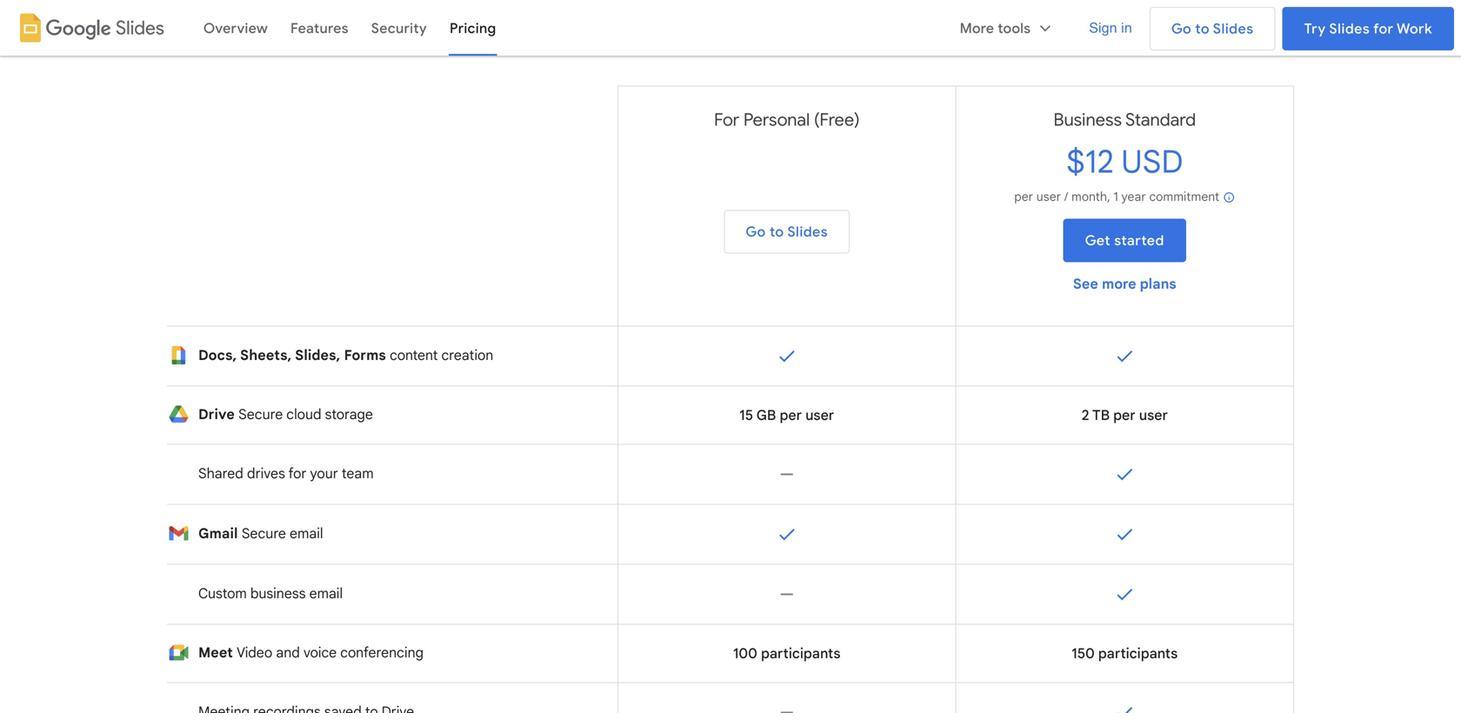 Task type: locate. For each thing, give the bounding box(es) containing it.
0 vertical spatial go
[[1172, 20, 1192, 37]]

1 vertical spatial secure
[[242, 525, 286, 543]]

secure right gmail at the left of page
[[242, 525, 286, 543]]

per
[[1015, 189, 1034, 204], [780, 407, 802, 424], [1114, 407, 1136, 424]]

/
[[1065, 189, 1069, 204]]

remove
[[777, 464, 798, 485], [777, 584, 798, 605]]

features link
[[279, 7, 360, 49]]

more
[[1103, 275, 1137, 293]]

list
[[173, 0, 1079, 56]]

gb
[[757, 407, 777, 424]]

email down your
[[290, 525, 323, 543]]

remove down 15 gb per user
[[777, 464, 798, 485]]

google drive image
[[168, 404, 190, 425]]

per for 2
[[1114, 407, 1136, 424]]

1 horizontal spatial to
[[1196, 20, 1210, 37]]

1 vertical spatial go to slides
[[746, 223, 829, 241]]

more tools link
[[949, 7, 1065, 49]]

for for your
[[289, 465, 307, 483]]

1 participants from the left
[[761, 645, 841, 663]]

user right tb
[[1140, 407, 1169, 424]]

list containing overview
[[173, 0, 1079, 56]]

for left your
[[289, 465, 307, 483]]

1 horizontal spatial user
[[1037, 189, 1062, 204]]

custom business email
[[198, 585, 343, 603]]

1 vertical spatial to
[[770, 223, 785, 241]]

try slides for work link
[[1283, 7, 1455, 50]]

slides
[[116, 16, 164, 39], [1214, 20, 1254, 37], [1330, 20, 1371, 37], [788, 223, 829, 241]]

0 vertical spatial email
[[290, 525, 323, 543]]

go to slides
[[1172, 20, 1254, 37], [746, 223, 829, 241]]

pricing
[[450, 20, 496, 37]]

sign in
[[1090, 20, 1133, 36]]

0 vertical spatial for
[[1374, 20, 1394, 37]]

and
[[276, 644, 300, 662]]

for
[[1374, 20, 1394, 37], [289, 465, 307, 483]]

sign
[[1090, 20, 1118, 36]]

for for work
[[1374, 20, 1394, 37]]

security link
[[360, 7, 439, 49]]

done
[[777, 346, 798, 367], [1115, 346, 1136, 367], [1115, 464, 1136, 485], [777, 524, 798, 545], [1115, 524, 1136, 545], [1115, 584, 1136, 605]]

for left 'work'
[[1374, 20, 1394, 37]]

google gmail image
[[168, 523, 190, 544]]

15
[[740, 407, 754, 424]]

0 horizontal spatial go to slides
[[746, 223, 829, 241]]

to
[[1196, 20, 1210, 37], [770, 223, 785, 241]]

participants for 150 participants
[[1099, 645, 1178, 663]]

$12
[[1067, 142, 1114, 182]]

chat
[[961, 19, 984, 32]]

1 horizontal spatial participants
[[1099, 645, 1178, 663]]

overview
[[204, 20, 268, 37]]

year
[[1122, 189, 1147, 204]]

0 horizontal spatial per
[[780, 407, 802, 424]]

secure
[[239, 406, 283, 423], [242, 525, 286, 543]]

0 horizontal spatial participants
[[761, 645, 841, 663]]

1 vertical spatial for
[[289, 465, 307, 483]]

docs
[[495, 19, 519, 32]]

docs, sheets, slides, forms content creation
[[198, 347, 494, 364]]

secure left cloud
[[239, 406, 283, 423]]

your
[[310, 465, 338, 483]]

remove up 100 participants
[[777, 584, 798, 605]]

1 horizontal spatial for
[[1374, 20, 1394, 37]]

go
[[1172, 20, 1192, 37], [746, 223, 766, 241]]

go to slides link
[[1150, 7, 1276, 50], [724, 210, 850, 254]]

1 remove from the top
[[777, 464, 798, 485]]

0 vertical spatial go to slides link
[[1150, 7, 1276, 50]]

per right tb
[[1114, 407, 1136, 424]]

docs,
[[198, 347, 237, 364]]

work
[[1398, 20, 1433, 37]]

user left /
[[1037, 189, 1062, 204]]

1 vertical spatial email
[[309, 585, 343, 603]]

user right gb on the right of the page
[[806, 407, 835, 424]]

1 horizontal spatial per
[[1015, 189, 1034, 204]]

1 vertical spatial remove
[[777, 584, 798, 605]]

more tools
[[960, 20, 1031, 37]]

participants right 100
[[761, 645, 841, 663]]

participants
[[761, 645, 841, 663], [1099, 645, 1178, 663]]

participants right 150
[[1099, 645, 1178, 663]]

(free)
[[814, 109, 860, 131]]

0 vertical spatial remove
[[777, 464, 798, 485]]

0 horizontal spatial user
[[806, 407, 835, 424]]

per inside $12 usd per user / month, 1 year commitment info
[[1015, 189, 1034, 204]]

0 horizontal spatial go
[[746, 223, 766, 241]]

1 horizontal spatial go to slides link
[[1150, 7, 1276, 50]]

per left /
[[1015, 189, 1034, 204]]

sign in link
[[1079, 7, 1143, 49]]

per right gb on the right of the page
[[780, 407, 802, 424]]

0 vertical spatial secure
[[239, 406, 283, 423]]

info button
[[1224, 190, 1236, 205]]

0 vertical spatial go to slides
[[1172, 20, 1254, 37]]

user
[[1037, 189, 1062, 204], [806, 407, 835, 424], [1140, 407, 1169, 424]]

2 tb per user
[[1082, 407, 1169, 424]]

get started
[[1086, 232, 1165, 249]]

standard
[[1126, 109, 1197, 131]]

user for $12
[[1037, 189, 1062, 204]]

2 remove from the top
[[777, 584, 798, 605]]

drive
[[198, 406, 235, 423]]

email for custom business email
[[309, 585, 343, 603]]

cloud
[[287, 406, 322, 423]]

email right the business at the left bottom
[[309, 585, 343, 603]]

2 participants from the left
[[1099, 645, 1178, 663]]

info
[[1224, 190, 1236, 205]]

slides icon image
[[15, 12, 46, 44]]

tb
[[1093, 407, 1110, 424]]

15 gb per user
[[740, 407, 835, 424]]

1 vertical spatial go to slides link
[[724, 210, 850, 254]]

2 horizontal spatial per
[[1114, 407, 1136, 424]]

see more plans
[[1074, 275, 1177, 293]]

2 horizontal spatial user
[[1140, 407, 1169, 424]]

google meet image
[[168, 643, 190, 664]]

1 horizontal spatial go to slides
[[1172, 20, 1254, 37]]

plans
[[1141, 275, 1177, 293]]

$12 usd per user / month, 1 year commitment info
[[1015, 142, 1236, 205]]

0 horizontal spatial go to slides link
[[724, 210, 850, 254]]

0 vertical spatial to
[[1196, 20, 1210, 37]]

email
[[290, 525, 323, 543], [309, 585, 343, 603]]

in
[[1122, 20, 1133, 36]]

user inside $12 usd per user / month, 1 year commitment info
[[1037, 189, 1062, 204]]

remove for shared drives for your team
[[777, 464, 798, 485]]

24px image
[[1038, 20, 1054, 36]]

0 horizontal spatial for
[[289, 465, 307, 483]]



Task type: describe. For each thing, give the bounding box(es) containing it.
user for 15
[[806, 407, 835, 424]]

sheets,
[[240, 347, 292, 364]]

150 participants
[[1072, 645, 1178, 663]]

try
[[1305, 20, 1327, 37]]

custom
[[198, 585, 247, 603]]

participants for 100 participants
[[761, 645, 841, 663]]

gmail secure email
[[198, 525, 323, 543]]

drive secure cloud storage
[[198, 406, 373, 423]]

drives
[[247, 465, 285, 483]]

overview link
[[192, 7, 279, 49]]

1 vertical spatial go
[[746, 223, 766, 241]]

get
[[1086, 232, 1111, 249]]

try slides for work
[[1305, 20, 1433, 37]]

content
[[390, 347, 438, 364]]

0 horizontal spatial to
[[770, 223, 785, 241]]

more
[[960, 20, 995, 37]]

see
[[1074, 275, 1099, 293]]

personal
[[744, 109, 810, 131]]

per for 15
[[780, 407, 802, 424]]

1
[[1114, 189, 1119, 204]]

month,
[[1072, 189, 1111, 204]]

secure for done
[[242, 525, 286, 543]]

started
[[1115, 232, 1165, 249]]

meet
[[198, 644, 233, 662]]

150
[[1072, 645, 1095, 663]]

get started link
[[1064, 219, 1187, 262]]

usd
[[1122, 142, 1184, 182]]

business
[[251, 585, 306, 603]]

storage
[[325, 406, 373, 423]]

business standard
[[1054, 109, 1197, 131]]

for personal (free)
[[714, 109, 860, 131]]

for
[[714, 109, 740, 131]]

shared
[[198, 465, 244, 483]]

video
[[237, 644, 273, 662]]

tools
[[998, 20, 1031, 37]]

user for 2
[[1140, 407, 1169, 424]]

security
[[371, 20, 427, 37]]

1 horizontal spatial go
[[1172, 20, 1192, 37]]

gmail
[[198, 525, 238, 543]]

features
[[291, 20, 349, 37]]

slides link
[[7, 7, 172, 49]]

creation
[[442, 347, 494, 364]]

commitment
[[1150, 189, 1220, 204]]

slides,
[[295, 347, 341, 364]]

secure for 15 gb per user
[[239, 406, 283, 423]]

per for $12
[[1015, 189, 1034, 204]]

google docs image
[[168, 345, 190, 366]]

pricing link
[[439, 7, 508, 49]]

team
[[342, 465, 374, 483]]

business
[[1054, 109, 1123, 131]]

see more plans link
[[1074, 275, 1177, 293]]

voice
[[304, 644, 337, 662]]

2
[[1082, 407, 1090, 424]]

email for gmail secure email
[[290, 525, 323, 543]]

slides inside 'link'
[[116, 16, 164, 39]]

conferencing
[[340, 644, 424, 662]]

remove for custom business email
[[777, 584, 798, 605]]

100 participants
[[734, 645, 841, 663]]

meet video and voice conferencing
[[198, 644, 424, 662]]

forms
[[344, 347, 386, 364]]

shared drives for your team
[[198, 465, 374, 483]]

100
[[734, 645, 758, 663]]



Task type: vqa. For each thing, say whether or not it's contained in the screenshot.
bottommost web result image
no



